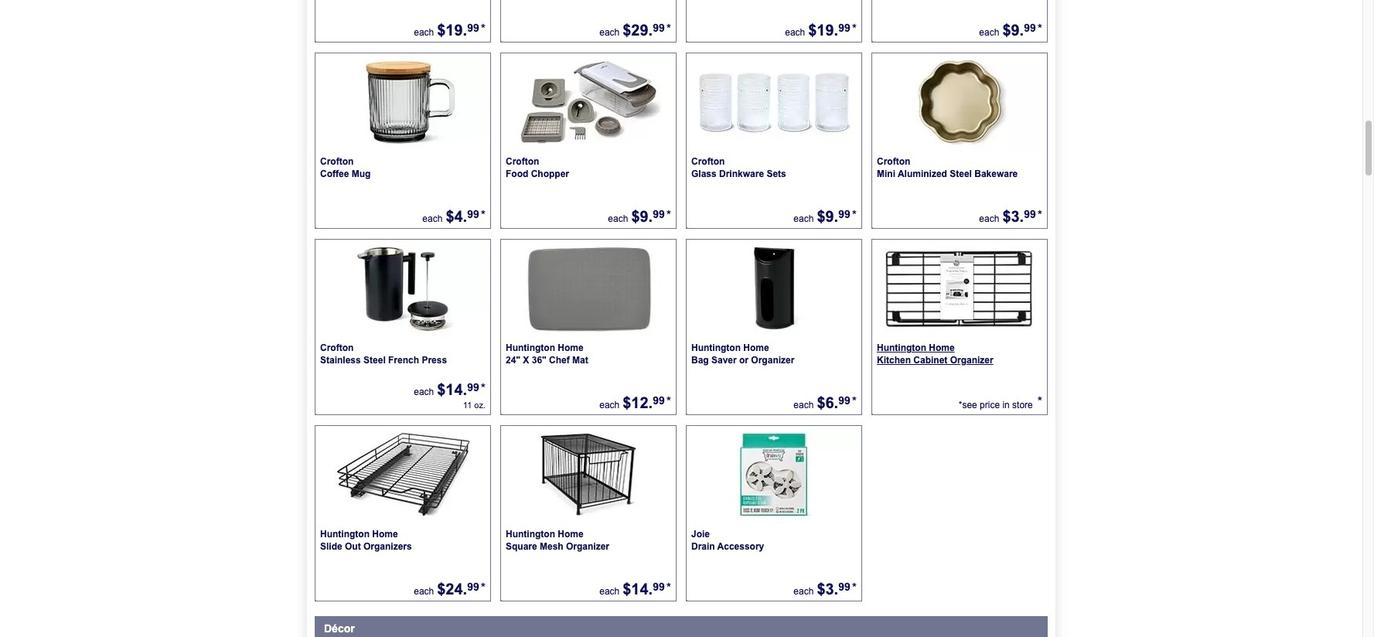 Task type: locate. For each thing, give the bounding box(es) containing it.
2 horizontal spatial $9.
[[1003, 22, 1024, 39]]

food
[[506, 169, 528, 179]]

organizer right cabinet
[[950, 355, 994, 366]]

99 inside each $14. 99 * 11 oz.
[[467, 381, 479, 394]]

crofton
[[320, 156, 354, 167], [506, 156, 539, 167], [691, 156, 725, 167], [877, 156, 911, 167], [320, 343, 354, 353]]

steel left french
[[363, 355, 386, 366]]

or
[[739, 355, 749, 366]]

aluminized
[[898, 169, 947, 179]]

0 horizontal spatial $3.
[[817, 581, 838, 598]]

$14. for each $14. 99 * 11 oz.
[[437, 381, 467, 398]]

huntington inside the huntington home slide out organizers each $24. 99 *
[[320, 529, 370, 540]]

36"
[[532, 355, 547, 366]]

1 horizontal spatial $14.
[[623, 581, 653, 598]]

huntington home bag saver or organizer each $6. 99 *
[[691, 343, 857, 412]]

huntington inside huntington home kitchen cabinet organizer
[[877, 343, 926, 353]]

1 horizontal spatial $3.
[[1003, 208, 1024, 225]]

joie drain accessory
[[691, 529, 764, 552]]

*see
[[959, 400, 977, 411]]

mini
[[877, 169, 896, 179]]

organizer inside huntington home square mesh organizer
[[566, 541, 609, 552]]

crofton for $3.
[[877, 156, 911, 167]]

each inside each $12. 99 *
[[600, 400, 620, 411]]

11
[[463, 401, 472, 410]]

stainless
[[320, 355, 361, 366]]

huntington up saver
[[691, 343, 741, 353]]

home
[[558, 343, 584, 353], [743, 343, 769, 353], [929, 343, 955, 353], [372, 529, 398, 540], [558, 529, 584, 540]]

1 horizontal spatial organizer
[[751, 355, 795, 366]]

store
[[1012, 400, 1033, 411]]

crofton inside crofton coffee mug
[[320, 156, 354, 167]]

crofton up "stainless"
[[320, 343, 354, 353]]

huntington up x
[[506, 343, 555, 353]]

2 horizontal spatial organizer
[[950, 355, 994, 366]]

huntington up out
[[320, 529, 370, 540]]

home up mesh at left
[[558, 529, 584, 540]]

huntington for $14.
[[506, 529, 555, 540]]

each $14. 99 * 11 oz.
[[414, 381, 486, 410]]

0 horizontal spatial $14.
[[437, 381, 467, 398]]

$3.
[[1003, 208, 1024, 225], [817, 581, 838, 598]]

organizer right mesh at left
[[566, 541, 609, 552]]

$4.
[[446, 208, 467, 225]]

home for $14.
[[558, 529, 584, 540]]

0 vertical spatial $3.
[[1003, 208, 1024, 225]]

1 horizontal spatial steel
[[950, 169, 972, 179]]

crofton inside the crofton stainless steel french press
[[320, 343, 354, 353]]

$9.
[[1003, 22, 1024, 39], [631, 208, 653, 225], [817, 208, 838, 225]]

2 $19. from the left
[[808, 22, 838, 39]]

each $3. 99 *
[[979, 208, 1043, 225], [794, 581, 857, 598]]

*
[[481, 23, 486, 36], [666, 23, 671, 36], [852, 23, 857, 36], [1038, 23, 1043, 36], [481, 209, 486, 222], [666, 209, 671, 222], [852, 209, 857, 222], [1038, 209, 1043, 222], [481, 382, 486, 395], [666, 395, 671, 408], [852, 395, 857, 408], [1038, 395, 1043, 408], [481, 582, 486, 595], [666, 582, 671, 595], [852, 582, 857, 595]]

99 inside crofton glass drinkware sets each $9. 99 *
[[838, 208, 851, 220]]

huntington inside "huntington home 24" x 36" chef mat"
[[506, 343, 555, 353]]

huntington up square
[[506, 529, 555, 540]]

crofton for $4.
[[320, 156, 354, 167]]

1 horizontal spatial $19.
[[808, 22, 838, 39]]

0 vertical spatial each $3. 99 *
[[979, 208, 1043, 225]]

99 inside each $29. 99 *
[[653, 22, 665, 34]]

coffee
[[320, 169, 349, 179]]

steel left bakeware
[[950, 169, 972, 179]]

chef
[[549, 355, 570, 366]]

each inside huntington home bag saver or organizer each $6. 99 *
[[794, 400, 814, 411]]

arrow image
[[316, 41, 322, 47], [872, 227, 879, 234], [316, 414, 322, 420], [687, 414, 693, 420], [872, 414, 879, 420], [316, 600, 322, 606], [687, 600, 693, 606]]

each $9. 99 *
[[979, 22, 1043, 39], [608, 208, 671, 225]]

* inside the *see price in store *
[[1038, 395, 1043, 408]]

home inside the huntington home slide out organizers each $24. 99 *
[[372, 529, 398, 540]]

home up cabinet
[[929, 343, 955, 353]]

0 horizontal spatial each $3. 99 *
[[794, 581, 857, 598]]

crofton inside crofton glass drinkware sets each $9. 99 *
[[691, 156, 725, 167]]

99 inside huntington home bag saver or organizer each $6. 99 *
[[838, 395, 851, 407]]

* inside the huntington home slide out organizers each $24. 99 *
[[481, 582, 486, 595]]

1 vertical spatial $14.
[[623, 581, 653, 598]]

each $19. 99 *
[[414, 22, 486, 39], [785, 22, 857, 39]]

joie
[[691, 529, 710, 540]]

home up mat
[[558, 343, 584, 353]]

1 horizontal spatial $9.
[[817, 208, 838, 225]]

home for $12.
[[558, 343, 584, 353]]

crofton up food
[[506, 156, 539, 167]]

décor
[[324, 623, 355, 635]]

$14. inside each $14. 99 * 11 oz.
[[437, 381, 467, 398]]

$6.
[[817, 395, 838, 412]]

0 horizontal spatial each $19. 99 *
[[414, 22, 486, 39]]

crofton glass drinkware sets each $9. 99 *
[[691, 156, 857, 225]]

$19.
[[437, 22, 467, 39], [808, 22, 838, 39]]

home inside huntington home square mesh organizer
[[558, 529, 584, 540]]

1 horizontal spatial each $3. 99 *
[[979, 208, 1043, 225]]

arrow image for drain accessory
[[687, 600, 693, 606]]

home inside huntington home kitchen cabinet organizer
[[929, 343, 955, 353]]

crofton up coffee
[[320, 156, 354, 167]]

drinkware
[[719, 169, 764, 179]]

organizer right or
[[751, 355, 795, 366]]

each
[[414, 27, 434, 38], [600, 27, 620, 38], [785, 27, 805, 38], [979, 27, 999, 38], [423, 214, 443, 224], [608, 214, 628, 224], [794, 214, 814, 224], [979, 214, 999, 224], [414, 387, 434, 398], [600, 400, 620, 411], [794, 400, 814, 411], [414, 586, 434, 597], [600, 586, 620, 597], [794, 586, 814, 597]]

home up or
[[743, 343, 769, 353]]

1 vertical spatial steel
[[363, 355, 386, 366]]

organizer
[[751, 355, 795, 366], [950, 355, 994, 366], [566, 541, 609, 552]]

home inside "huntington home 24" x 36" chef mat"
[[558, 343, 584, 353]]

1 $19. from the left
[[437, 22, 467, 39]]

99
[[467, 22, 479, 34], [653, 22, 665, 34], [838, 22, 851, 34], [1024, 22, 1036, 34], [467, 208, 479, 220], [653, 208, 665, 220], [838, 208, 851, 220], [1024, 208, 1036, 220], [467, 381, 479, 394], [653, 395, 665, 407], [838, 395, 851, 407], [467, 581, 479, 593], [653, 581, 665, 593], [838, 581, 851, 593]]

press
[[422, 355, 447, 366]]

0 horizontal spatial organizer
[[566, 541, 609, 552]]

0 horizontal spatial $19.
[[437, 22, 467, 39]]

1 horizontal spatial each $9. 99 *
[[979, 22, 1043, 39]]

1 vertical spatial $3.
[[817, 581, 838, 598]]

price
[[980, 400, 1000, 411]]

crofton mini aluminized steel bakeware
[[877, 156, 1018, 179]]

0 horizontal spatial steel
[[363, 355, 386, 366]]

crofton inside crofton food chopper
[[506, 156, 539, 167]]

crofton up glass
[[691, 156, 725, 167]]

crofton food chopper
[[506, 156, 569, 179]]

crofton for $9.
[[506, 156, 539, 167]]

arrow image
[[501, 41, 507, 47], [687, 41, 693, 47], [872, 41, 879, 47], [316, 227, 322, 234], [501, 227, 507, 234], [687, 227, 693, 234], [501, 414, 507, 420], [501, 600, 507, 606]]

* inside crofton glass drinkware sets each $9. 99 *
[[852, 209, 857, 222]]

square
[[506, 541, 537, 552]]

0 vertical spatial $14.
[[437, 381, 467, 398]]

huntington
[[506, 343, 555, 353], [691, 343, 741, 353], [877, 343, 926, 353], [320, 529, 370, 540], [506, 529, 555, 540]]

* inside "each $14. 99 *"
[[666, 582, 671, 595]]

1 vertical spatial each $9. 99 *
[[608, 208, 671, 225]]

crofton inside the crofton mini aluminized steel bakeware
[[877, 156, 911, 167]]

99 inside each $4. 99 *
[[467, 208, 479, 220]]

each $12. 99 *
[[600, 395, 671, 412]]

steel
[[950, 169, 972, 179], [363, 355, 386, 366]]

huntington inside huntington home square mesh organizer
[[506, 529, 555, 540]]

$14.
[[437, 381, 467, 398], [623, 581, 653, 598]]

home up organizers
[[372, 529, 398, 540]]

1 horizontal spatial each $19. 99 *
[[785, 22, 857, 39]]

each inside each $14. 99 * 11 oz.
[[414, 387, 434, 398]]

0 horizontal spatial each $9. 99 *
[[608, 208, 671, 225]]

sets
[[767, 169, 786, 179]]

organizer inside huntington home kitchen cabinet organizer
[[950, 355, 994, 366]]

huntington up 'kitchen'
[[877, 343, 926, 353]]

mat
[[572, 355, 588, 366]]

0 vertical spatial steel
[[950, 169, 972, 179]]

* inside each $12. 99 *
[[666, 395, 671, 408]]

kitchen
[[877, 355, 911, 366]]

1 vertical spatial each $3. 99 *
[[794, 581, 857, 598]]

each inside the huntington home slide out organizers each $24. 99 *
[[414, 586, 434, 597]]

accessory
[[717, 541, 764, 552]]

crofton up the mini on the top right
[[877, 156, 911, 167]]

out
[[345, 541, 361, 552]]



Task type: vqa. For each thing, say whether or not it's contained in the screenshot.


Task type: describe. For each thing, give the bounding box(es) containing it.
huntington for $12.
[[506, 343, 555, 353]]

$29.
[[623, 22, 653, 39]]

home inside huntington home bag saver or organizer each $6. 99 *
[[743, 343, 769, 353]]

99 inside "each $14. 99 *"
[[653, 581, 665, 593]]

$14. for each $14. 99 *
[[623, 581, 653, 598]]

home for *
[[929, 343, 955, 353]]

mug
[[352, 169, 371, 179]]

bakeware
[[975, 169, 1018, 179]]

huntington inside huntington home bag saver or organizer each $6. 99 *
[[691, 343, 741, 353]]

0 vertical spatial each $9. 99 *
[[979, 22, 1043, 39]]

arrow image for mini aluminized steel bakeware
[[872, 227, 879, 234]]

organizers
[[363, 541, 412, 552]]

* inside each $4. 99 *
[[481, 209, 486, 222]]

oz.
[[474, 401, 486, 410]]

* inside huntington home bag saver or organizer each $6. 99 *
[[852, 395, 857, 408]]

$9. inside crofton glass drinkware sets each $9. 99 *
[[817, 208, 838, 225]]

each inside each $4. 99 *
[[423, 214, 443, 224]]

french
[[388, 355, 419, 366]]

bag
[[691, 355, 709, 366]]

steel inside the crofton stainless steel french press
[[363, 355, 386, 366]]

2 each $19. 99 * from the left
[[785, 22, 857, 39]]

huntington home square mesh organizer
[[506, 529, 609, 552]]

0 horizontal spatial $9.
[[631, 208, 653, 225]]

arrow image for bag saver or organizer
[[687, 414, 693, 420]]

huntington for *
[[877, 343, 926, 353]]

* inside each $29. 99 *
[[666, 23, 671, 36]]

huntington home kitchen cabinet organizer
[[877, 343, 994, 366]]

$3. for mini aluminized steel bakeware
[[1003, 208, 1024, 225]]

24"
[[506, 355, 521, 366]]

arrow image for stainless steel french press
[[316, 414, 322, 420]]

*see price in store *
[[959, 395, 1043, 411]]

99 inside each $12. 99 *
[[653, 395, 665, 407]]

drain
[[691, 541, 715, 552]]

each inside each $29. 99 *
[[600, 27, 620, 38]]

each inside crofton glass drinkware sets each $9. 99 *
[[794, 214, 814, 224]]

each $4. 99 *
[[423, 208, 486, 225]]

each $29. 99 *
[[600, 22, 671, 39]]

mesh
[[540, 541, 564, 552]]

saver
[[712, 355, 737, 366]]

glass
[[691, 169, 717, 179]]

in
[[1003, 400, 1010, 411]]

each $3. 99 * for crofton mini aluminized steel bakeware
[[979, 208, 1043, 225]]

arrow image for kitchen cabinet organizer
[[872, 414, 879, 420]]

slide
[[320, 541, 342, 552]]

organizer for *
[[950, 355, 994, 366]]

$3. for drain accessory
[[817, 581, 838, 598]]

cabinet
[[914, 355, 948, 366]]

organizer for $14.
[[566, 541, 609, 552]]

each inside "each $14. 99 *"
[[600, 586, 620, 597]]

each $14. 99 *
[[600, 581, 671, 598]]

$12.
[[623, 395, 653, 412]]

huntington home slide out organizers each $24. 99 *
[[320, 529, 486, 598]]

* inside each $14. 99 * 11 oz.
[[481, 382, 486, 395]]

steel inside the crofton mini aluminized steel bakeware
[[950, 169, 972, 179]]

each $3. 99 * for joie drain accessory
[[794, 581, 857, 598]]

organizer inside huntington home bag saver or organizer each $6. 99 *
[[751, 355, 795, 366]]

crofton coffee mug
[[320, 156, 371, 179]]

arrow image for slide out organizers
[[316, 600, 322, 606]]

$24.
[[437, 581, 467, 598]]

99 inside the huntington home slide out organizers each $24. 99 *
[[467, 581, 479, 593]]

huntington home 24" x 36" chef mat
[[506, 343, 588, 366]]

chopper
[[531, 169, 569, 179]]

crofton stainless steel french press
[[320, 343, 447, 366]]

1 each $19. 99 * from the left
[[414, 22, 486, 39]]

x
[[523, 355, 529, 366]]



